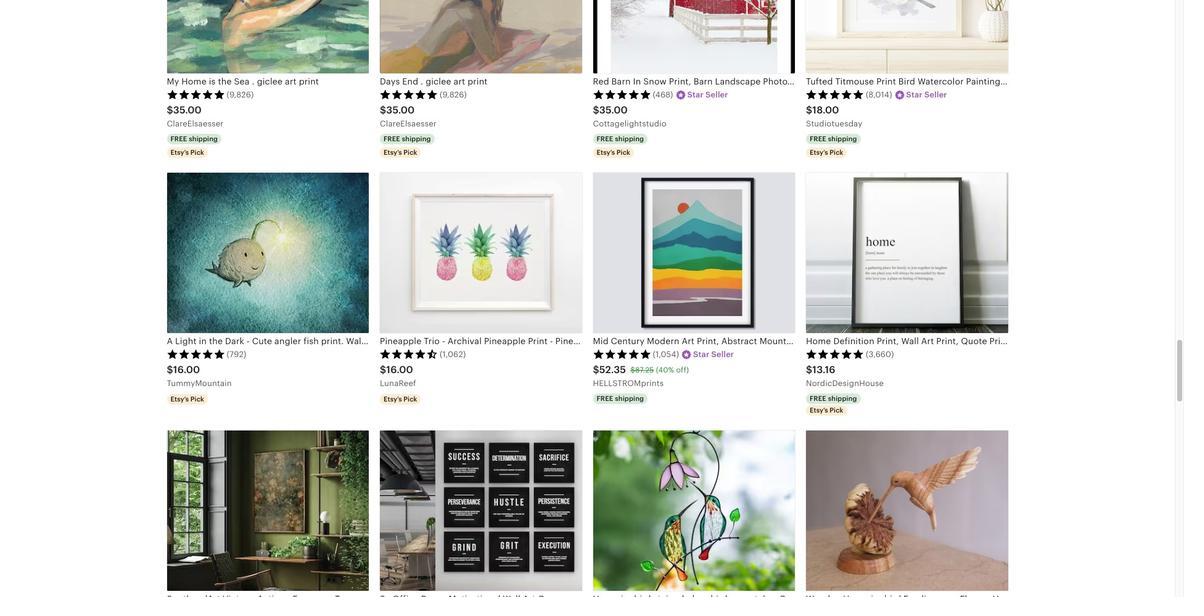Task type: describe. For each thing, give the bounding box(es) containing it.
seller right the (1,054) on the right bottom
[[712, 350, 735, 359]]

$ inside the '$ 13.16 nordicdesignhouse'
[[807, 364, 813, 376]]

sea
[[234, 77, 250, 86]]

art
[[1023, 77, 1036, 86]]

pick inside free shipping etsy's pick
[[830, 407, 844, 414]]

$ 52.35 $ 87.25 (40% off) hellstromprints
[[593, 364, 689, 388]]

watercolor
[[918, 77, 964, 86]]

4.5 out of 5 stars image
[[380, 349, 438, 359]]

mid century modern art print, abstract mountain wall art, framed wall art, scandinavian print, large poster, modern wall decor image
[[593, 173, 796, 333]]

free shipping for days
[[384, 135, 431, 143]]

pineapple trio - archival pineapple print - pineapple art print - tropical decor - giclee print - art & collectibles - pineapple decor image
[[380, 173, 582, 333]]

tummymountain
[[167, 379, 232, 388]]

clareelsaesser for home
[[167, 119, 224, 128]]

(9,826) for sea
[[227, 90, 254, 99]]

is
[[209, 77, 216, 86]]

seller for 35.00
[[706, 90, 729, 99]]

shipping inside free shipping etsy's pick
[[829, 395, 858, 402]]

free shipping for tufted
[[810, 135, 858, 143]]

(468)
[[653, 90, 674, 99]]

$ 18.00 studiotuesday
[[807, 104, 863, 128]]

free for 5 out of 5 stars 'image' under the end
[[384, 135, 400, 143]]

end
[[403, 77, 419, 86]]

clareelsaesser for end
[[380, 119, 437, 128]]

a light in the dark - cute angler fish print. wall decor full of hope, happiness, & encouragement. kawaii fish art of a happy sea monster. image
[[167, 173, 369, 333]]

hummingbird stained glass bird suncatcher christmas gifts hummingbird wall art custom stained glass window hangings  stained glass plant image
[[593, 431, 796, 591]]

southandart vintage antique european tapestry, mountain landscape framed large gallery art, minimalist art ready to hang (with hanging kit) image
[[167, 431, 369, 591]]

my home is the sea . giclee art print image
[[167, 0, 369, 74]]

tufted titmouse print bird watercolor painting bird art backyard bird painting woodland b
[[807, 77, 1185, 86]]

tufted
[[807, 77, 834, 86]]

2 print from the left
[[468, 77, 488, 86]]

star for 18.00
[[907, 90, 923, 99]]

2 . from the left
[[421, 77, 424, 86]]

free shipping for my
[[171, 135, 218, 143]]

my
[[167, 77, 179, 86]]

home definition print, wall art print, quote print, definition print, minimalist, minimalist print, home print, family print, definition image
[[807, 173, 1009, 333]]

1 bird from the left
[[899, 77, 916, 86]]

2 bird from the left
[[1004, 77, 1020, 86]]

5 out of 5 stars image for my home is the sea . giclee art print image
[[167, 89, 225, 99]]

$ 35.00 cottagelightstudio
[[593, 104, 667, 128]]

$ 13.16 nordicdesignhouse
[[807, 364, 885, 388]]

shipping for 5 out of 5 stars 'image' related to mid century modern art print, abstract mountain wall art, framed wall art, scandinavian print, large poster, modern wall decor image
[[615, 395, 644, 402]]

free for 5 out of 5 stars 'image' related to mid century modern art print, abstract mountain wall art, framed wall art, scandinavian print, large poster, modern wall decor image
[[597, 395, 614, 402]]

etsy's inside free shipping etsy's pick
[[810, 407, 829, 414]]

5 out of 5 stars image for 'red barn in snow print, barn landscape photo, modern country home wall art, winter snow photography, rustic wall decor'
[[593, 89, 651, 99]]

free shipping etsy's pick
[[810, 395, 858, 414]]

$ 16.00 lunareef
[[380, 364, 416, 388]]

days
[[380, 77, 400, 86]]

star right the (1,054) on the right bottom
[[694, 350, 710, 359]]

5 out of 5 stars image down the end
[[380, 89, 438, 99]]

16.00 for $ 16.00 tummymountain
[[173, 364, 200, 376]]

seller for 18.00
[[925, 90, 948, 99]]

18.00
[[813, 104, 840, 116]]

nordicdesignhouse
[[807, 379, 885, 388]]

studiotuesday
[[807, 119, 863, 128]]

$ 35.00 clareelsaesser for end
[[380, 104, 437, 128]]

shipping for 5 out of 5 stars 'image' above 18.00
[[829, 135, 858, 143]]

87.25
[[636, 366, 654, 375]]

home
[[182, 77, 207, 86]]

35.00 for end
[[387, 104, 415, 116]]



Task type: locate. For each thing, give the bounding box(es) containing it.
1 horizontal spatial 35.00
[[387, 104, 415, 116]]

print
[[299, 77, 319, 86], [468, 77, 488, 86]]

$ 35.00 clareelsaesser down the end
[[380, 104, 437, 128]]

star seller
[[688, 90, 729, 99], [907, 90, 948, 99], [694, 350, 735, 359]]

35.00 inside $ 35.00 cottagelightstudio
[[600, 104, 628, 116]]

free shipping down studiotuesday
[[810, 135, 858, 143]]

1 . from the left
[[252, 77, 255, 86]]

0 horizontal spatial giclee
[[257, 77, 283, 86]]

free for 5 out of 5 stars 'image' above 18.00
[[810, 135, 827, 143]]

shipping down the end
[[402, 135, 431, 143]]

giclee right the end
[[426, 77, 452, 86]]

backyard
[[1038, 77, 1076, 86]]

free shipping down hellstromprints
[[597, 395, 644, 402]]

3 bird from the left
[[1079, 77, 1096, 86]]

1 horizontal spatial $ 35.00 clareelsaesser
[[380, 104, 437, 128]]

52.35
[[600, 364, 626, 376]]

free for 5 out of 5 stars 'image' corresponding to 'red barn in snow print, barn landscape photo, modern country home wall art, winter snow photography, rustic wall decor'
[[597, 135, 614, 143]]

free shipping down cottagelightstudio
[[597, 135, 644, 143]]

5 out of 5 stars image up 52.35
[[593, 349, 651, 359]]

$ 35.00 clareelsaesser
[[167, 104, 224, 128], [380, 104, 437, 128]]

free down my
[[171, 135, 187, 143]]

seller right (468)
[[706, 90, 729, 99]]

0 horizontal spatial clareelsaesser
[[167, 119, 224, 128]]

1 painting from the left
[[967, 77, 1001, 86]]

.
[[252, 77, 255, 86], [421, 77, 424, 86]]

etsy's pick
[[171, 149, 204, 156], [384, 149, 417, 156], [597, 149, 631, 156], [810, 149, 844, 156], [171, 396, 204, 403], [384, 396, 417, 403]]

lunareef
[[380, 379, 416, 388]]

etsy's pick for 5 out of 5 stars 'image' above 18.00
[[810, 149, 844, 156]]

hellstromprints
[[593, 379, 664, 388]]

shipping
[[189, 135, 218, 143], [402, 135, 431, 143], [615, 135, 644, 143], [829, 135, 858, 143], [615, 395, 644, 402], [829, 395, 858, 402]]

star
[[688, 90, 704, 99], [907, 90, 923, 99], [694, 350, 710, 359]]

print down "days end .  giclee art print" image on the left top of the page
[[468, 77, 488, 86]]

etsy's pick for 5 out of 5 stars 'image' corresponding to 'red barn in snow print, barn landscape photo, modern country home wall art, winter snow photography, rustic wall decor'
[[597, 149, 631, 156]]

free inside free shipping etsy's pick
[[810, 395, 827, 402]]

(9,826) down days end .  giclee art print
[[440, 90, 467, 99]]

0 horizontal spatial $ 35.00 clareelsaesser
[[167, 104, 224, 128]]

giclee
[[257, 77, 283, 86], [426, 77, 452, 86]]

the
[[218, 77, 232, 86]]

2 16.00 from the left
[[387, 364, 413, 376]]

my home is the sea . giclee art print
[[167, 77, 319, 86]]

1 $ 35.00 clareelsaesser from the left
[[167, 104, 224, 128]]

(792)
[[227, 350, 247, 359]]

b
[[1180, 77, 1185, 86]]

star down watercolor
[[907, 90, 923, 99]]

star seller for 18.00
[[907, 90, 948, 99]]

2 painting from the left
[[1098, 77, 1132, 86]]

1 horizontal spatial giclee
[[426, 77, 452, 86]]

1 horizontal spatial bird
[[1004, 77, 1020, 86]]

free shipping down home
[[171, 135, 218, 143]]

5 out of 5 stars image for mid century modern art print, abstract mountain wall art, framed wall art, scandinavian print, large poster, modern wall decor image
[[593, 349, 651, 359]]

$ inside $ 16.00 lunareef
[[380, 364, 387, 376]]

5 out of 5 stars image for a light in the dark - cute angler fish print. wall decor full of hope, happiness, & encouragement. kawaii fish art of a happy sea monster. image
[[167, 349, 225, 359]]

star seller for 35.00
[[688, 90, 729, 99]]

1 clareelsaesser from the left
[[167, 119, 224, 128]]

5 out of 5 stars image down home
[[167, 89, 225, 99]]

(3,660)
[[866, 350, 895, 359]]

$ inside $ 35.00 cottagelightstudio
[[593, 104, 600, 116]]

shipping for 5 out of 5 stars 'image' under the end
[[402, 135, 431, 143]]

bird left art
[[1004, 77, 1020, 86]]

5 out of 5 stars image
[[167, 89, 225, 99], [380, 89, 438, 99], [593, 89, 651, 99], [807, 89, 865, 99], [167, 349, 225, 359], [593, 349, 651, 359], [807, 349, 865, 359]]

5 out of 5 stars image up 18.00
[[807, 89, 865, 99]]

free down cottagelightstudio
[[597, 135, 614, 143]]

1 art from the left
[[285, 77, 297, 86]]

0 horizontal spatial .
[[252, 77, 255, 86]]

shipping down is
[[189, 135, 218, 143]]

0 horizontal spatial print
[[299, 77, 319, 86]]

2 $ 35.00 clareelsaesser from the left
[[380, 104, 437, 128]]

16.00 up the lunareef
[[387, 364, 413, 376]]

(9,826) for art
[[440, 90, 467, 99]]

(1,054)
[[653, 350, 680, 359]]

red barn in snow print, barn landscape photo, modern country home wall art, winter snow photography, rustic wall decor image
[[593, 0, 796, 74]]

shipping for 5 out of 5 stars 'image' for my home is the sea . giclee art print image
[[189, 135, 218, 143]]

0 horizontal spatial painting
[[967, 77, 1001, 86]]

$ inside "$ 16.00 tummymountain"
[[167, 364, 173, 376]]

free shipping
[[171, 135, 218, 143], [384, 135, 431, 143], [597, 135, 644, 143], [810, 135, 858, 143], [597, 395, 644, 402]]

3 35.00 from the left
[[600, 104, 628, 116]]

. right sea
[[252, 77, 255, 86]]

(9,826) down sea
[[227, 90, 254, 99]]

0 horizontal spatial (9,826)
[[227, 90, 254, 99]]

35.00 down home
[[173, 104, 202, 116]]

tufted titmouse print bird watercolor painting bird art backyard bird painting woodland birding image
[[807, 0, 1009, 74]]

(40%
[[656, 366, 675, 375]]

2 art from the left
[[454, 77, 466, 86]]

5 out of 5 stars image up $ 35.00 cottagelightstudio
[[593, 89, 651, 99]]

bird right print
[[899, 77, 916, 86]]

16.00 inside $ 16.00 lunareef
[[387, 364, 413, 376]]

13.16
[[813, 364, 836, 376]]

0 horizontal spatial art
[[285, 77, 297, 86]]

5 out of 5 stars image for home definition print, wall art print, quote print, definition print, minimalist, minimalist print, home print, family print, definition image
[[807, 349, 865, 359]]

2 35.00 from the left
[[387, 104, 415, 116]]

clareelsaesser down home
[[167, 119, 224, 128]]

seller
[[706, 90, 729, 99], [925, 90, 948, 99], [712, 350, 735, 359]]

$ 35.00 clareelsaesser down home
[[167, 104, 224, 128]]

shipping down hellstromprints
[[615, 395, 644, 402]]

off)
[[677, 366, 689, 375]]

free
[[171, 135, 187, 143], [384, 135, 400, 143], [597, 135, 614, 143], [810, 135, 827, 143], [597, 395, 614, 402], [810, 395, 827, 402]]

1 35.00 from the left
[[173, 104, 202, 116]]

2 horizontal spatial 35.00
[[600, 104, 628, 116]]

star right (468)
[[688, 90, 704, 99]]

16.00 for $ 16.00 lunareef
[[387, 364, 413, 376]]

9x office decor motivational wall art canvas prints entrepreneur bundle set 9 pieces inspirational grind hustle success execution modern art image
[[380, 431, 582, 591]]

shipping down nordicdesignhouse
[[829, 395, 858, 402]]

days end .  giclee art print
[[380, 77, 488, 86]]

$
[[167, 104, 173, 116], [380, 104, 387, 116], [593, 104, 600, 116], [807, 104, 813, 116], [167, 364, 173, 376], [380, 364, 387, 376], [593, 364, 600, 376], [807, 364, 813, 376], [631, 366, 636, 375]]

painting left woodland
[[1098, 77, 1132, 86]]

painting right watercolor
[[967, 77, 1001, 86]]

1 horizontal spatial painting
[[1098, 77, 1132, 86]]

days end .  giclee art print image
[[380, 0, 582, 74]]

shipping down cottagelightstudio
[[615, 135, 644, 143]]

1 print from the left
[[299, 77, 319, 86]]

2 clareelsaesser from the left
[[380, 119, 437, 128]]

1 giclee from the left
[[257, 77, 283, 86]]

giclee right sea
[[257, 77, 283, 86]]

clareelsaesser down the end
[[380, 119, 437, 128]]

1 horizontal spatial art
[[454, 77, 466, 86]]

1 horizontal spatial print
[[468, 77, 488, 86]]

cottagelightstudio
[[593, 119, 667, 128]]

art right the end
[[454, 77, 466, 86]]

free down studiotuesday
[[810, 135, 827, 143]]

1 horizontal spatial clareelsaesser
[[380, 119, 437, 128]]

print down my home is the sea . giclee art print image
[[299, 77, 319, 86]]

(9,826)
[[227, 90, 254, 99], [440, 90, 467, 99]]

16.00 up tummymountain
[[173, 364, 200, 376]]

(8,014)
[[866, 90, 893, 99]]

5 out of 5 stars image up "$ 16.00 tummymountain"
[[167, 349, 225, 359]]

$ inside $ 18.00 studiotuesday
[[807, 104, 813, 116]]

$ 16.00 tummymountain
[[167, 364, 232, 388]]

free down days
[[384, 135, 400, 143]]

0 horizontal spatial 16.00
[[173, 364, 200, 376]]

woodland
[[1135, 77, 1177, 86]]

0 horizontal spatial bird
[[899, 77, 916, 86]]

1 16.00 from the left
[[173, 364, 200, 376]]

seller down watercolor
[[925, 90, 948, 99]]

1 horizontal spatial .
[[421, 77, 424, 86]]

painting
[[967, 77, 1001, 86], [1098, 77, 1132, 86]]

$ 35.00 clareelsaesser for home
[[167, 104, 224, 128]]

35.00
[[173, 104, 202, 116], [387, 104, 415, 116], [600, 104, 628, 116]]

2 giclee from the left
[[426, 77, 452, 86]]

(1,062)
[[440, 350, 466, 359]]

1 horizontal spatial 16.00
[[387, 364, 413, 376]]

free down hellstromprints
[[597, 395, 614, 402]]

0 horizontal spatial 35.00
[[173, 104, 202, 116]]

star seller right the (1,054) on the right bottom
[[694, 350, 735, 359]]

2 horizontal spatial bird
[[1079, 77, 1096, 86]]

shipping down studiotuesday
[[829, 135, 858, 143]]

titmouse
[[836, 77, 875, 86]]

5 out of 5 stars image up 13.16
[[807, 349, 865, 359]]

1 (9,826) from the left
[[227, 90, 254, 99]]

star for 35.00
[[688, 90, 704, 99]]

35.00 down the end
[[387, 104, 415, 116]]

print
[[877, 77, 897, 86]]

star seller right (468)
[[688, 90, 729, 99]]

bird right "backyard"
[[1079, 77, 1096, 86]]

2 (9,826) from the left
[[440, 90, 467, 99]]

pick
[[191, 149, 204, 156], [404, 149, 417, 156], [617, 149, 631, 156], [830, 149, 844, 156], [191, 396, 204, 403], [404, 396, 417, 403], [830, 407, 844, 414]]

art right sea
[[285, 77, 297, 86]]

shipping for 5 out of 5 stars 'image' corresponding to 'red barn in snow print, barn landscape photo, modern country home wall art, winter snow photography, rustic wall decor'
[[615, 135, 644, 143]]

16.00
[[173, 364, 200, 376], [387, 364, 413, 376]]

star seller down watercolor
[[907, 90, 948, 99]]

free down 13.16
[[810, 395, 827, 402]]

etsy's pick for 5 out of 5 stars 'image' for my home is the sea . giclee art print image
[[171, 149, 204, 156]]

bird
[[899, 77, 916, 86], [1004, 77, 1020, 86], [1079, 77, 1096, 86]]

free for 5 out of 5 stars 'image' for my home is the sea . giclee art print image
[[171, 135, 187, 143]]

16.00 inside "$ 16.00 tummymountain"
[[173, 364, 200, 376]]

etsy's pick for 5 out of 5 stars 'image' under the end
[[384, 149, 417, 156]]

1 horizontal spatial (9,826)
[[440, 90, 467, 99]]

wooden hummingbird feeding on a flower, handmade sculpture, wood carving figure, bird statue, colibri, home decor, birthday, end year gift image
[[807, 431, 1009, 591]]

art
[[285, 77, 297, 86], [454, 77, 466, 86]]

35.00 for home
[[173, 104, 202, 116]]

. right the end
[[421, 77, 424, 86]]

free shipping down the end
[[384, 135, 431, 143]]

clareelsaesser
[[167, 119, 224, 128], [380, 119, 437, 128]]

etsy's
[[171, 149, 189, 156], [384, 149, 402, 156], [597, 149, 615, 156], [810, 149, 829, 156], [171, 396, 189, 403], [384, 396, 402, 403], [810, 407, 829, 414]]

35.00 up cottagelightstudio
[[600, 104, 628, 116]]



Task type: vqa. For each thing, say whether or not it's contained in the screenshot.
$ 16.00 TummyMountain 16.00
yes



